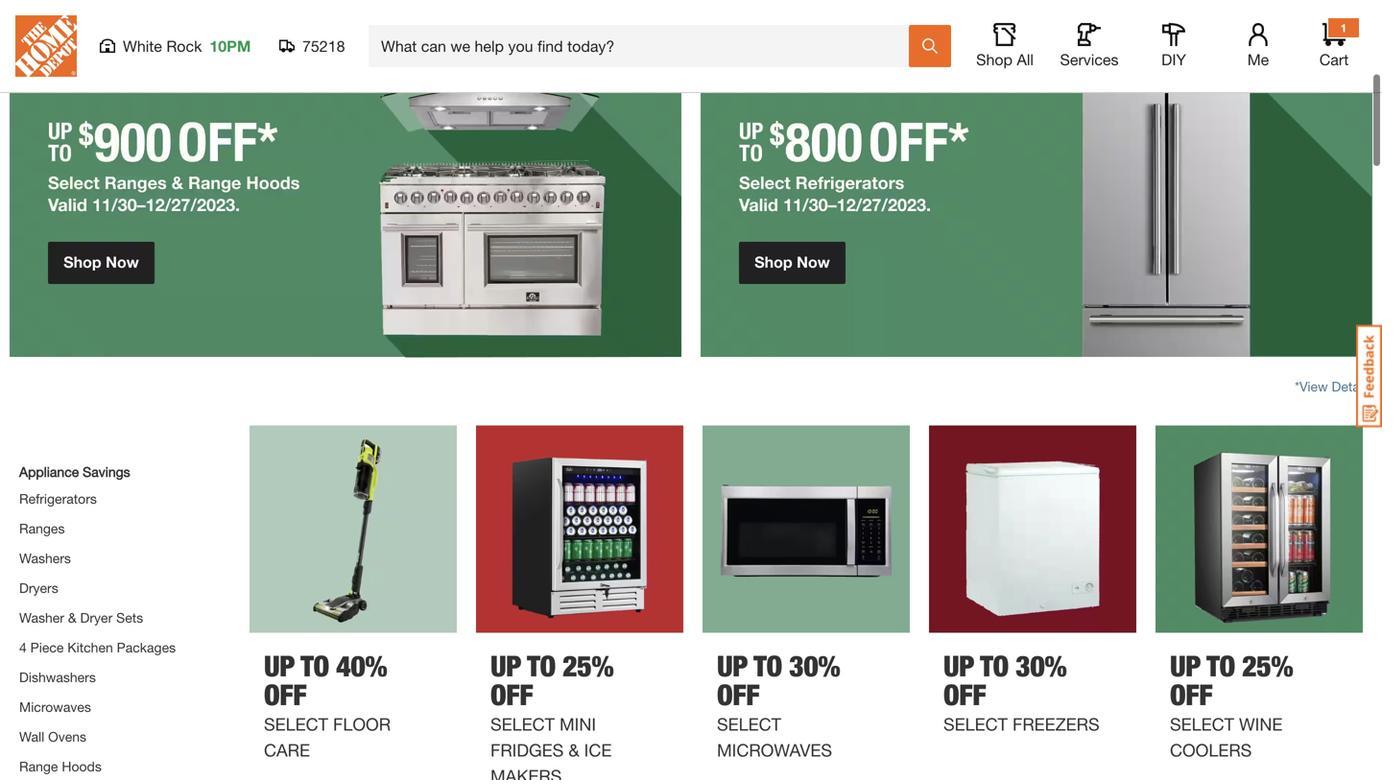 Task type: locate. For each thing, give the bounding box(es) containing it.
2 up from the left
[[491, 650, 521, 684]]

dryers link
[[19, 580, 58, 596]]

0 vertical spatial microwaves
[[19, 699, 91, 715]]

select for up to 40% off select floor care
[[264, 714, 328, 735]]

25% up 'mini' on the bottom of the page
[[563, 650, 614, 684]]

range hoods link
[[19, 759, 102, 775]]

3 off from the left
[[717, 678, 760, 712]]

0 horizontal spatial microwaves
[[19, 699, 91, 715]]

25% for up to 25% off select wine coolers
[[1243, 650, 1294, 684]]

40%
[[336, 650, 387, 684]]

30% inside "up to 30% off select microwaves"
[[789, 650, 840, 684]]

to for up to 25% off select mini fridges & ice makers
[[527, 650, 556, 684]]

up to $800 off*  select refrigerators image
[[701, 50, 1373, 357]]

1 off from the left
[[264, 678, 306, 712]]

select inside up to 25% off select wine coolers
[[1170, 714, 1235, 735]]

select inside up to 40% off select floor care
[[264, 714, 328, 735]]

off inside up to 25% off select wine coolers
[[1170, 678, 1213, 712]]

5 off from the left
[[1170, 678, 1213, 712]]

select for up to 25% off select wine coolers
[[1170, 714, 1235, 735]]

details
[[1332, 379, 1373, 395]]

up
[[264, 650, 295, 684], [491, 650, 521, 684], [717, 650, 748, 684], [944, 650, 974, 684], [1170, 650, 1201, 684]]

*view details
[[1295, 379, 1373, 395]]

microwaves inside "up to 30% off select microwaves"
[[717, 740, 832, 761]]

select for up to 30% off select freezers
[[944, 714, 1008, 735]]

dryers
[[19, 580, 58, 596]]

to inside up to 30% off select freezers
[[980, 650, 1009, 684]]

washer
[[19, 610, 64, 626]]

to inside up to 40% off select floor care
[[301, 650, 329, 684]]

off inside up to 25% off select mini fridges & ice makers
[[491, 678, 533, 712]]

1 30% from the left
[[789, 650, 840, 684]]

savings
[[83, 464, 130, 480]]

& inside up to 25% off select mini fridges & ice makers
[[569, 740, 580, 761]]

4 to from the left
[[980, 650, 1009, 684]]

floor
[[333, 714, 391, 735]]

up inside up to 25% off select wine coolers
[[1170, 650, 1201, 684]]

washer & dryer sets
[[19, 610, 143, 626]]

25%
[[563, 650, 614, 684], [1243, 650, 1294, 684]]

1 vertical spatial &
[[569, 740, 580, 761]]

wall ovens
[[19, 729, 86, 745]]

packages
[[117, 640, 176, 656]]

ranges
[[19, 521, 65, 537]]

care
[[264, 740, 310, 761]]

*view details link
[[1295, 379, 1373, 395]]

off inside up to 30% off select freezers
[[944, 678, 986, 712]]

&
[[68, 610, 76, 626], [569, 740, 580, 761]]

4 up from the left
[[944, 650, 974, 684]]

1 horizontal spatial 30%
[[1016, 650, 1067, 684]]

select inside "up to 30% off select microwaves"
[[717, 714, 782, 735]]

5 up from the left
[[1170, 650, 1201, 684]]

up for up to 30% off select freezers
[[944, 650, 974, 684]]

& left dryer
[[68, 610, 76, 626]]

off inside "up to 30% off select microwaves"
[[717, 678, 760, 712]]

25% up "wine"
[[1243, 650, 1294, 684]]

4 off from the left
[[944, 678, 986, 712]]

appliance
[[19, 464, 79, 480]]

1 25% from the left
[[563, 650, 614, 684]]

the home depot logo image
[[15, 15, 77, 77]]

3 up from the left
[[717, 650, 748, 684]]

2 25% from the left
[[1243, 650, 1294, 684]]

0 vertical spatial &
[[68, 610, 76, 626]]

white rock 10pm
[[123, 37, 251, 55]]

mini
[[560, 714, 596, 735]]

off for up to 30% off select freezers
[[944, 678, 986, 712]]

me
[[1248, 50, 1270, 69]]

off
[[264, 678, 306, 712], [491, 678, 533, 712], [717, 678, 760, 712], [944, 678, 986, 712], [1170, 678, 1213, 712]]

refrigerators
[[19, 491, 97, 507]]

select for up to 30% off select microwaves
[[717, 714, 782, 735]]

select for up to 25% off select mini fridges & ice makers
[[491, 714, 555, 735]]

me button
[[1228, 23, 1289, 69]]

1 to from the left
[[301, 650, 329, 684]]

1 horizontal spatial &
[[569, 740, 580, 761]]

2 to from the left
[[527, 650, 556, 684]]

to inside "up to 30% off select microwaves"
[[754, 650, 782, 684]]

30% for up to 30% off select microwaves
[[789, 650, 840, 684]]

select inside up to 30% off select freezers
[[944, 714, 1008, 735]]

1 horizontal spatial 25%
[[1243, 650, 1294, 684]]

range
[[19, 759, 58, 775]]

dishwashers
[[19, 670, 96, 686]]

up inside "up to 30% off select microwaves"
[[717, 650, 748, 684]]

2 off from the left
[[491, 678, 533, 712]]

dryer
[[80, 610, 113, 626]]

up inside up to 30% off select freezers
[[944, 650, 974, 684]]

3 to from the left
[[754, 650, 782, 684]]

up to 40% off select floor care
[[264, 650, 391, 761]]

rock
[[166, 37, 202, 55]]

up for up to 40% off select floor care
[[264, 650, 295, 684]]

ranges link
[[19, 521, 65, 537]]

select
[[264, 714, 328, 735], [491, 714, 555, 735], [717, 714, 782, 735], [944, 714, 1008, 735], [1170, 714, 1235, 735]]

4 piece kitchen packages link
[[19, 640, 176, 656]]

0 horizontal spatial 30%
[[789, 650, 840, 684]]

up to 30% off select microwaves
[[717, 650, 840, 761]]

30%
[[789, 650, 840, 684], [1016, 650, 1067, 684]]

microwaves
[[19, 699, 91, 715], [717, 740, 832, 761]]

1 horizontal spatial microwaves
[[717, 740, 832, 761]]

0 horizontal spatial 25%
[[563, 650, 614, 684]]

1 up from the left
[[264, 650, 295, 684]]

off for up to 30% off select microwaves
[[717, 678, 760, 712]]

services button
[[1059, 23, 1120, 69]]

30% for up to 30% off select freezers
[[1016, 650, 1067, 684]]

75218 button
[[279, 36, 346, 56]]

25% inside up to 25% off select mini fridges & ice makers
[[563, 650, 614, 684]]

to inside up to 25% off select mini fridges & ice makers
[[527, 650, 556, 684]]

wine
[[1240, 714, 1283, 735]]

0 horizontal spatial &
[[68, 610, 76, 626]]

2 30% from the left
[[1016, 650, 1067, 684]]

to inside up to 25% off select wine coolers
[[1207, 650, 1235, 684]]

ice
[[584, 740, 612, 761]]

up inside up to 25% off select mini fridges & ice makers
[[491, 650, 521, 684]]

up inside up to 40% off select floor care
[[264, 650, 295, 684]]

select inside up to 25% off select mini fridges & ice makers
[[491, 714, 555, 735]]

up to $900 off*  select ranges & range hoods image
[[10, 50, 682, 358]]

30% inside up to 30% off select freezers
[[1016, 650, 1067, 684]]

ovens
[[48, 729, 86, 745]]

to
[[301, 650, 329, 684], [527, 650, 556, 684], [754, 650, 782, 684], [980, 650, 1009, 684], [1207, 650, 1235, 684]]

What can we help you find today? search field
[[381, 26, 908, 66]]

up to $500 off* select appliances image
[[10, 0, 1373, 31]]

off inside up to 40% off select floor care
[[264, 678, 306, 712]]

5 to from the left
[[1207, 650, 1235, 684]]

range hoods
[[19, 759, 102, 775]]

25% inside up to 25% off select wine coolers
[[1243, 650, 1294, 684]]

& left ice
[[569, 740, 580, 761]]

1 vertical spatial microwaves
[[717, 740, 832, 761]]

fridges
[[491, 740, 564, 761]]

feedback link image
[[1357, 325, 1383, 428]]



Task type: vqa. For each thing, say whether or not it's contained in the screenshot.
OFF within UP TO 40% OFF Select Floor Care
yes



Task type: describe. For each thing, give the bounding box(es) containing it.
off for up to 40% off select floor care
[[264, 678, 306, 712]]

1
[[1341, 21, 1347, 35]]

to for up to 30% off select freezers
[[980, 650, 1009, 684]]

up to 40% off select floorcare image
[[250, 426, 457, 633]]

cart
[[1320, 50, 1349, 69]]

off for up to 25% off select mini fridges & ice makers
[[491, 678, 533, 712]]

75218
[[302, 37, 345, 55]]

coolers
[[1170, 740, 1252, 761]]

washer & dryer sets link
[[19, 610, 143, 626]]

up to 25% off select wine coolers image
[[1156, 426, 1363, 633]]

white
[[123, 37, 162, 55]]

cart 1
[[1320, 21, 1349, 69]]

to for up to 40% off select floor care
[[301, 650, 329, 684]]

wall
[[19, 729, 44, 745]]

wall ovens link
[[19, 729, 86, 745]]

shop
[[977, 50, 1013, 69]]

diy
[[1162, 50, 1187, 69]]

up for up to 30% off select microwaves
[[717, 650, 748, 684]]

appliance savings
[[19, 464, 130, 480]]

4
[[19, 640, 27, 656]]

hoods
[[62, 759, 102, 775]]

washers
[[19, 551, 71, 566]]

to for up to 25% off select wine coolers
[[1207, 650, 1235, 684]]

up to 30% off select freezers image
[[929, 426, 1137, 633]]

refrigerators link
[[19, 491, 97, 507]]

freezers
[[1013, 714, 1100, 735]]

up to 25% off select mini fridges & ice makers
[[491, 650, 614, 781]]

shop all button
[[975, 23, 1036, 69]]

to for up to 30% off select microwaves
[[754, 650, 782, 684]]

makers
[[491, 766, 562, 781]]

microwaves link
[[19, 699, 91, 715]]

sets
[[116, 610, 143, 626]]

25% for up to 25% off select mini fridges & ice makers
[[563, 650, 614, 684]]

up for up to 25% off select wine coolers
[[1170, 650, 1201, 684]]

all
[[1017, 50, 1034, 69]]

up for up to 25% off select mini fridges & ice makers
[[491, 650, 521, 684]]

up to 25% off select mini fridges & ice makers image
[[476, 426, 684, 633]]

services
[[1060, 50, 1119, 69]]

shop all
[[977, 50, 1034, 69]]

washers link
[[19, 551, 71, 566]]

10pm
[[210, 37, 251, 55]]

*view
[[1295, 379, 1328, 395]]

up to 25% off select wine coolers
[[1170, 650, 1294, 761]]

off for up to 25% off select wine coolers
[[1170, 678, 1213, 712]]

kitchen
[[67, 640, 113, 656]]

diy button
[[1144, 23, 1205, 69]]

piece
[[30, 640, 64, 656]]

dishwashers link
[[19, 670, 96, 686]]

up to 25% off select microwaves image
[[703, 426, 910, 633]]

up to 30% off select freezers
[[944, 650, 1100, 735]]

4 piece kitchen packages
[[19, 640, 176, 656]]



